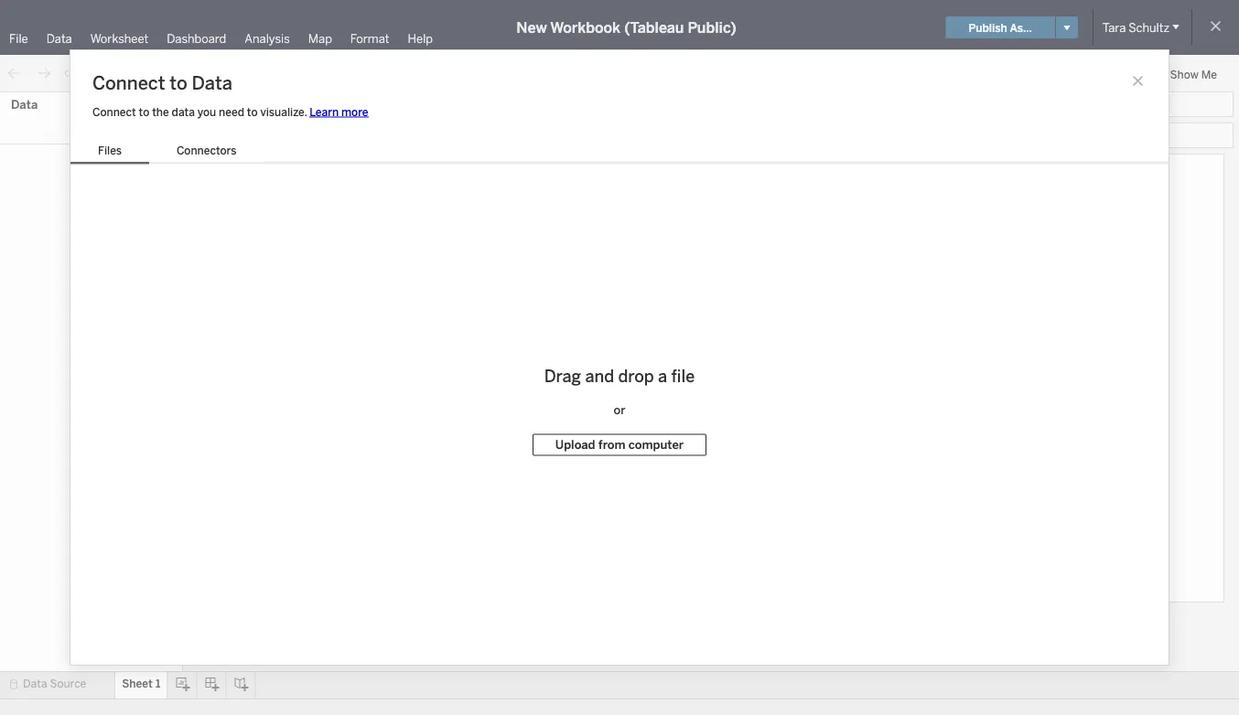 Task type: locate. For each thing, give the bounding box(es) containing it.
1 connect from the top
[[92, 72, 165, 94]]

list box
[[70, 140, 264, 165]]

connect to data
[[92, 72, 232, 94]]

from
[[598, 438, 626, 452]]

show
[[1170, 67, 1199, 81]]

0 horizontal spatial sheet 1
[[122, 678, 160, 691]]

to right "need"
[[247, 105, 258, 119]]

0 vertical spatial connect
[[92, 72, 165, 94]]

connect up analytics
[[92, 72, 165, 94]]

more
[[341, 105, 368, 119]]

1 horizontal spatial sheet 1
[[364, 163, 429, 189]]

0 vertical spatial 1
[[418, 163, 429, 189]]

data source
[[23, 678, 86, 691]]

0 vertical spatial sheet 1
[[364, 163, 429, 189]]

sheet 1 down rows at the left top
[[364, 163, 429, 189]]

1 horizontal spatial 1
[[418, 163, 429, 189]]

0 horizontal spatial to
[[139, 105, 149, 119]]

help
[[408, 31, 433, 46]]

sheet down rows at the left top
[[364, 163, 414, 189]]

file
[[671, 366, 695, 386]]

1 horizontal spatial to
[[170, 72, 187, 94]]

publish as... button
[[946, 16, 1055, 38]]

1 vertical spatial sheet
[[122, 678, 153, 691]]

replay animation image right redo image
[[64, 64, 82, 83]]

2 horizontal spatial to
[[247, 105, 258, 119]]

1
[[418, 163, 429, 189], [156, 678, 160, 691]]

connect up files
[[92, 105, 136, 119]]

schultz
[[1129, 20, 1170, 35]]

to left the
[[139, 105, 149, 119]]

1 vertical spatial 1
[[156, 678, 160, 691]]

new workbook (tableau public)
[[516, 19, 736, 36]]

you
[[198, 105, 216, 119]]

format
[[350, 31, 389, 46]]

duplicate image
[[232, 65, 251, 83]]

to up "collapse" 'image'
[[170, 72, 187, 94]]

list box containing files
[[70, 140, 264, 165]]

pages
[[210, 98, 241, 111]]

2 connect from the top
[[92, 105, 136, 119]]

1 vertical spatial connect
[[92, 105, 136, 119]]

sheet
[[364, 163, 414, 189], [122, 678, 153, 691]]

sheet 1 right source
[[122, 678, 160, 691]]

redo image
[[35, 65, 53, 83]]

1 horizontal spatial replay animation image
[[90, 67, 101, 78]]

drop
[[618, 366, 654, 386]]

the
[[152, 105, 169, 119]]

0 vertical spatial sheet
[[364, 163, 414, 189]]

sheet 1
[[364, 163, 429, 189], [122, 678, 160, 691]]

publish
[[969, 21, 1007, 34]]

computer
[[629, 438, 684, 452]]

data
[[172, 105, 195, 119]]

(tableau
[[624, 19, 684, 36]]

rows
[[379, 129, 406, 142]]

replay animation image
[[64, 64, 82, 83], [90, 67, 101, 78]]

data down the "undo" image
[[11, 97, 38, 112]]

connectors
[[177, 144, 237, 157]]

connect for connect to data
[[92, 72, 165, 94]]

to for the
[[139, 105, 149, 119]]

0 horizontal spatial replay animation image
[[64, 64, 82, 83]]

a
[[658, 366, 667, 386]]

replay animation image up analytics
[[90, 67, 101, 78]]

drag and drop a file
[[544, 366, 695, 386]]

collapse image
[[167, 100, 178, 111]]

to
[[170, 72, 187, 94], [139, 105, 149, 119], [247, 105, 258, 119]]

tara
[[1103, 20, 1126, 35]]

tara schultz
[[1103, 20, 1170, 35]]

sheet right source
[[122, 678, 153, 691]]

connect
[[92, 72, 165, 94], [92, 105, 136, 119]]

show me button
[[1141, 59, 1234, 88]]

data up redo image
[[46, 31, 72, 46]]

and
[[585, 366, 614, 386]]

data
[[46, 31, 72, 46], [192, 72, 232, 94], [11, 97, 38, 112], [23, 678, 47, 691]]

upload
[[555, 438, 595, 452]]

publish as...
[[969, 21, 1032, 34]]



Task type: describe. For each thing, give the bounding box(es) containing it.
map
[[308, 31, 332, 46]]

pause auto updates image
[[155, 65, 173, 83]]

need
[[219, 105, 244, 119]]

files
[[98, 144, 122, 157]]

0 horizontal spatial 1
[[156, 678, 160, 691]]

data up pages in the top left of the page
[[192, 72, 232, 94]]

1 vertical spatial sheet 1
[[122, 678, 160, 691]]

new data source image
[[125, 65, 144, 83]]

upload from computer button
[[532, 434, 707, 456]]

0 horizontal spatial sheet
[[122, 678, 153, 691]]

learn more link
[[310, 105, 368, 119]]

upload from computer
[[555, 438, 684, 452]]

analytics
[[84, 97, 136, 112]]

dashboard
[[167, 31, 226, 46]]

drag
[[544, 366, 581, 386]]

connect to the data you need to visualize. learn more
[[92, 105, 368, 119]]

new
[[516, 19, 547, 36]]

connect for connect to the data you need to visualize. learn more
[[92, 105, 136, 119]]

undo image
[[5, 65, 24, 83]]

as...
[[1010, 21, 1032, 34]]

public)
[[688, 19, 736, 36]]

to for data
[[170, 72, 187, 94]]

new worksheet image
[[196, 65, 221, 83]]

filters
[[210, 146, 243, 159]]

me
[[1201, 67, 1217, 81]]

show me
[[1170, 67, 1217, 81]]

visualize.
[[260, 105, 307, 119]]

file
[[9, 31, 28, 46]]

or
[[614, 402, 625, 417]]

1 horizontal spatial sheet
[[364, 163, 414, 189]]

worksheet
[[90, 31, 149, 46]]

learn
[[310, 105, 339, 119]]

source
[[50, 678, 86, 691]]

data left source
[[23, 678, 47, 691]]

workbook
[[550, 19, 621, 36]]

analysis
[[245, 31, 290, 46]]



Task type: vqa. For each thing, say whether or not it's contained in the screenshot.
File
yes



